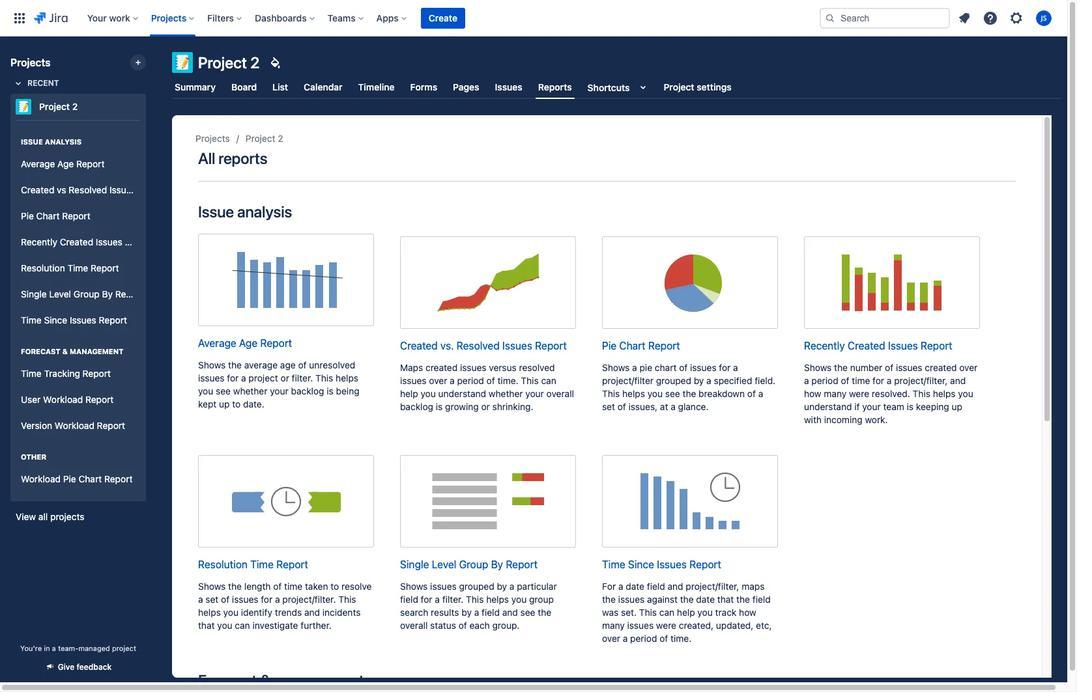 Task type: describe. For each thing, give the bounding box(es) containing it.
project up board
[[198, 53, 247, 72]]

1 vertical spatial resolution time report link
[[198, 455, 374, 573]]

specified
[[714, 375, 752, 386]]

teams button
[[324, 7, 369, 28]]

trends
[[275, 607, 302, 618]]

created up number
[[848, 340, 885, 352]]

over for created vs. resolved issues report
[[429, 375, 447, 386]]

this inside shows the average age of unresolved issues for a project or filter. this helps you see whether your backlog is being kept up to date.
[[315, 373, 333, 384]]

issues inside created vs. resolved issues report link
[[502, 340, 532, 352]]

1 vertical spatial &
[[260, 672, 271, 690]]

1 horizontal spatial date
[[696, 594, 715, 605]]

0 vertical spatial project 2 link
[[10, 94, 141, 120]]

all
[[198, 149, 215, 167]]

1 vertical spatial single
[[400, 559, 429, 571]]

grouped inside the shows a pie chart of issues for a project/filter grouped by a specified field. this helps you see the breakdown of a set of issues, at a glance.
[[656, 375, 691, 386]]

time inside shows the number of issues created over a period of time for a project/filter, and how many were resolved. this helps you understand if your team is keeping up with incoming work.
[[852, 375, 870, 386]]

create project image
[[133, 57, 143, 68]]

issues inside the shows a pie chart of issues for a project/filter grouped by a specified field. this helps you see the breakdown of a set of issues, at a glance.
[[690, 362, 717, 373]]

board link
[[229, 76, 259, 99]]

2 vertical spatial project 2
[[246, 133, 283, 144]]

1 vertical spatial recently created issues report
[[804, 340, 953, 352]]

against
[[647, 594, 678, 605]]

0 vertical spatial pie
[[21, 210, 34, 221]]

calendar link
[[301, 76, 345, 99]]

1 vertical spatial group
[[459, 559, 488, 571]]

helps inside shows issues grouped by a particular field for a filter. this helps you group search results by a field and see the overall status of each group.
[[486, 594, 509, 605]]

many inside shows the number of issues created over a period of time for a project/filter, and how many were resolved. this helps you understand if your team is keeping up with incoming work.
[[824, 388, 847, 399]]

0 vertical spatial forecast & management
[[21, 347, 124, 356]]

projects for projects dropdown button
[[151, 12, 186, 23]]

growing
[[445, 401, 479, 412]]

1 horizontal spatial recently created issues report link
[[804, 237, 980, 354]]

for
[[602, 581, 616, 592]]

single inside group
[[21, 288, 47, 300]]

shows the length of time taken to resolve a set of issues for a project/filter. this helps you identify trends and incidents that you can investigate further.
[[198, 581, 372, 631]]

0 horizontal spatial single level group by report link
[[16, 282, 143, 308]]

created vs. resolved issues report link
[[400, 237, 576, 354]]

filter. inside shows the average age of unresolved issues for a project or filter. this helps you see whether your backlog is being kept up to date.
[[292, 373, 313, 384]]

1 horizontal spatial level
[[432, 559, 456, 571]]

you inside shows issues grouped by a particular field for a filter. this helps you group search results by a field and see the overall status of each group.
[[511, 594, 527, 605]]

summary link
[[172, 76, 218, 99]]

0 vertical spatial chart
[[36, 210, 60, 221]]

issues up time tracking report link
[[70, 314, 96, 326]]

shows the number of issues created over a period of time for a project/filter, and how many were resolved. this helps you understand if your team is keeping up with incoming work.
[[804, 362, 978, 425]]

1 vertical spatial forecast & management
[[198, 672, 364, 690]]

over inside for a date field and project/filter, maps the issues against the date that the field was set. this can help you track how many issues were created, updated, etc, over a period of time.
[[602, 633, 620, 644]]

0 horizontal spatial average
[[21, 158, 55, 169]]

1 vertical spatial average age report
[[198, 338, 292, 349]]

1 horizontal spatial analysis
[[237, 203, 292, 221]]

issues down created vs resolved issues report
[[96, 236, 122, 247]]

teams
[[328, 12, 356, 23]]

whether for resolved
[[489, 388, 523, 399]]

field up against
[[647, 581, 665, 592]]

1 vertical spatial since
[[628, 559, 654, 571]]

1 vertical spatial issue
[[198, 203, 234, 221]]

1 vertical spatial recently
[[804, 340, 845, 352]]

project settings
[[664, 81, 732, 93]]

created up maps
[[400, 340, 438, 352]]

resolve
[[341, 581, 372, 592]]

particular
[[517, 581, 557, 592]]

age
[[280, 360, 296, 371]]

helps inside the shows a pie chart of issues for a project/filter grouped by a specified field. this helps you see the breakdown of a set of issues, at a glance.
[[622, 388, 645, 399]]

1 horizontal spatial pie chart report
[[602, 340, 680, 352]]

1 horizontal spatial forecast
[[198, 672, 257, 690]]

shortcuts
[[588, 82, 630, 93]]

group
[[529, 594, 554, 605]]

apps
[[376, 12, 399, 23]]

settings image
[[1009, 10, 1024, 26]]

workload pie chart report
[[21, 474, 133, 485]]

is inside shows the number of issues created over a period of time for a project/filter, and how many were resolved. this helps you understand if your team is keeping up with incoming work.
[[907, 401, 914, 412]]

and inside shows the length of time taken to resolve a set of issues for a project/filter. this helps you identify trends and incidents that you can investigate further.
[[304, 607, 320, 618]]

list link
[[270, 76, 291, 99]]

recently inside group
[[21, 236, 57, 247]]

settings
[[697, 81, 732, 93]]

project/filter, inside shows the number of issues created over a period of time for a project/filter, and how many were resolved. this helps you understand if your team is keeping up with incoming work.
[[894, 375, 948, 386]]

with
[[804, 414, 822, 425]]

this inside shows issues grouped by a particular field for a filter. this helps you group search results by a field and see the overall status of each group.
[[466, 594, 484, 605]]

summary
[[175, 81, 216, 93]]

help image
[[983, 10, 998, 26]]

grouped inside shows issues grouped by a particular field for a filter. this helps you group search results by a field and see the overall status of each group.
[[459, 581, 494, 592]]

being
[[336, 386, 359, 397]]

shrinking.
[[492, 401, 533, 412]]

shows for pie
[[602, 362, 630, 373]]

management inside group
[[70, 347, 124, 356]]

many inside for a date field and project/filter, maps the issues against the date that the field was set. this can help you track how many issues were created, updated, etc, over a period of time.
[[602, 620, 625, 631]]

0 horizontal spatial projects
[[10, 57, 51, 68]]

workload for user
[[43, 394, 83, 405]]

0 vertical spatial average age report link
[[16, 151, 141, 177]]

chart
[[655, 362, 677, 373]]

0 horizontal spatial pie chart report link
[[16, 203, 141, 229]]

this inside shows the number of issues created over a period of time for a project/filter, and how many were resolved. this helps you understand if your team is keeping up with incoming work.
[[913, 388, 931, 399]]

maps created issues versus resolved issues over a period of time. this can help you understand whether your overall backlog is growing or shrinking.
[[400, 362, 574, 412]]

reports
[[219, 149, 267, 167]]

your work
[[87, 12, 130, 23]]

resolved
[[519, 362, 555, 373]]

resolved for vs.
[[457, 340, 500, 352]]

helps inside shows the length of time taken to resolve a set of issues for a project/filter. this helps you identify trends and incidents that you can investigate further.
[[198, 607, 221, 618]]

and inside shows issues grouped by a particular field for a filter. this helps you group search results by a field and see the overall status of each group.
[[502, 607, 518, 618]]

1 vertical spatial project 2 link
[[246, 131, 283, 147]]

0 horizontal spatial level
[[49, 288, 71, 300]]

notifications image
[[957, 10, 972, 26]]

chart inside "workload pie chart report" link
[[79, 474, 102, 485]]

and inside for a date field and project/filter, maps the issues against the date that the field was set. this can help you track how many issues were created, updated, etc, over a period of time.
[[668, 581, 683, 592]]

project/filter
[[602, 375, 654, 386]]

each
[[470, 620, 490, 631]]

Search field
[[820, 7, 950, 28]]

team
[[883, 401, 904, 412]]

project inside tab list
[[664, 81, 694, 93]]

for inside shows the length of time taken to resolve a set of issues for a project/filter. this helps you identify trends and incidents that you can investigate further.
[[261, 594, 273, 605]]

keeping
[[916, 401, 949, 412]]

the inside shows the average age of unresolved issues for a project or filter. this helps you see whether your backlog is being kept up to date.
[[228, 360, 242, 371]]

up inside shows the number of issues created over a period of time for a project/filter, and how many were resolved. this helps you understand if your team is keeping up with incoming work.
[[952, 401, 963, 412]]

to inside shows the average age of unresolved issues for a project or filter. this helps you see whether your backlog is being kept up to date.
[[232, 399, 241, 410]]

issues down set.
[[627, 620, 654, 631]]

1 vertical spatial project 2
[[39, 101, 78, 112]]

to inside shows the length of time taken to resolve a set of issues for a project/filter. this helps you identify trends and incidents that you can investigate further.
[[331, 581, 339, 592]]

1 horizontal spatial average age report link
[[198, 234, 374, 351]]

forecast inside group
[[21, 347, 61, 356]]

managed
[[79, 645, 110, 653]]

the down for
[[602, 594, 616, 605]]

understand inside maps created issues versus resolved issues over a period of time. this can help you understand whether your overall backlog is growing or shrinking.
[[438, 388, 486, 399]]

project down recent
[[39, 101, 70, 112]]

0 horizontal spatial project
[[112, 645, 136, 653]]

you're in a team-managed project
[[20, 645, 136, 653]]

the down the maps
[[737, 594, 750, 605]]

other
[[21, 453, 46, 461]]

tracking
[[44, 368, 80, 379]]

set.
[[621, 607, 637, 618]]

0 vertical spatial analysis
[[45, 138, 82, 146]]

field up each
[[482, 607, 500, 618]]

for a date field and project/filter, maps the issues against the date that the field was set. this can help you track how many issues were created, updated, etc, over a period of time.
[[602, 581, 772, 644]]

shows the average age of unresolved issues for a project or filter. this helps you see whether your backlog is being kept up to date.
[[198, 360, 359, 410]]

in
[[44, 645, 50, 653]]

issues inside shows the number of issues created over a period of time for a project/filter, and how many were resolved. this helps you understand if your team is keeping up with incoming work.
[[896, 362, 922, 373]]

period inside for a date field and project/filter, maps the issues against the date that the field was set. this can help you track how many issues were created, updated, etc, over a period of time.
[[630, 633, 657, 644]]

single level group by report inside group
[[21, 288, 143, 300]]

time tracking report link
[[16, 361, 141, 387]]

0 vertical spatial age
[[57, 158, 74, 169]]

0 vertical spatial project 2
[[198, 53, 260, 72]]

shows for resolution
[[198, 581, 226, 592]]

apps button
[[373, 7, 412, 28]]

issues link
[[492, 76, 525, 99]]

were inside for a date field and project/filter, maps the issues against the date that the field was set. this can help you track how many issues were created, updated, etc, over a period of time.
[[656, 620, 676, 631]]

1 horizontal spatial time since issues report
[[602, 559, 721, 571]]

workload for version
[[55, 420, 94, 431]]

up inside shows the average age of unresolved issues for a project or filter. this helps you see whether your backlog is being kept up to date.
[[219, 399, 230, 410]]

how inside for a date field and project/filter, maps the issues against the date that the field was set. this can help you track how many issues were created, updated, etc, over a period of time.
[[739, 607, 756, 618]]

filters
[[207, 12, 234, 23]]

you inside shows the average age of unresolved issues for a project or filter. this helps you see whether your backlog is being kept up to date.
[[198, 386, 213, 397]]

you inside for a date field and project/filter, maps the issues against the date that the field was set. this can help you track how many issues were created, updated, etc, over a period of time.
[[698, 607, 713, 618]]

results
[[431, 607, 459, 618]]

maps
[[742, 581, 765, 592]]

issues up resolved.
[[888, 340, 918, 352]]

investigate
[[253, 620, 298, 631]]

pie chart report inside group
[[21, 210, 90, 221]]

created inside maps created issues versus resolved issues over a period of time. this can help you understand whether your overall backlog is growing or shrinking.
[[426, 362, 458, 373]]

user workload report
[[21, 394, 114, 405]]

further.
[[301, 620, 332, 631]]

user workload report link
[[16, 387, 141, 413]]

1 horizontal spatial time since issues report link
[[602, 455, 778, 573]]

time. inside maps created issues versus resolved issues over a period of time. this can help you understand whether your overall backlog is growing or shrinking.
[[498, 375, 518, 386]]

1 vertical spatial single level group by report link
[[400, 455, 576, 573]]

number
[[850, 362, 883, 373]]

pages
[[453, 81, 479, 93]]

1 vertical spatial pie chart report link
[[602, 237, 778, 354]]

the inside shows the length of time taken to resolve a set of issues for a project/filter. this helps you identify trends and incidents that you can investigate further.
[[228, 581, 242, 592]]

collapse recent projects image
[[10, 76, 26, 91]]

time. inside for a date field and project/filter, maps the issues against the date that the field was set. this can help you track how many issues were created, updated, etc, over a period of time.
[[671, 633, 692, 644]]

see inside shows issues grouped by a particular field for a filter. this helps you group search results by a field and see the overall status of each group.
[[520, 607, 535, 618]]

project settings link
[[661, 76, 734, 99]]

incidents
[[322, 607, 361, 618]]

date.
[[243, 399, 264, 410]]

feedback
[[77, 663, 112, 673]]

1 horizontal spatial management
[[274, 672, 364, 690]]

1 horizontal spatial by
[[497, 581, 507, 592]]

project inside shows the average age of unresolved issues for a project or filter. this helps you see whether your backlog is being kept up to date.
[[249, 373, 278, 384]]

can inside shows the length of time taken to resolve a set of issues for a project/filter. this helps you identify trends and incidents that you can investigate further.
[[235, 620, 250, 631]]

overall inside maps created issues versus resolved issues over a period of time. this can help you understand whether your overall backlog is growing or shrinking.
[[547, 388, 574, 399]]

add to starred image
[[142, 99, 158, 115]]

for inside the shows a pie chart of issues for a project/filter grouped by a specified field. this helps you see the breakdown of a set of issues, at a glance.
[[719, 362, 731, 373]]

or inside shows the average age of unresolved issues for a project or filter. this helps you see whether your backlog is being kept up to date.
[[281, 373, 289, 384]]

2 group from the top
[[16, 124, 167, 338]]

workload pie chart report link
[[16, 467, 141, 493]]

of inside shows the average age of unresolved issues for a project or filter. this helps you see whether your backlog is being kept up to date.
[[298, 360, 307, 371]]

is inside maps created issues versus resolved issues over a period of time. this can help you understand whether your overall backlog is growing or shrinking.
[[436, 401, 443, 412]]

understand inside shows the number of issues created over a period of time for a project/filter, and how many were resolved. this helps you understand if your team is keeping up with incoming work.
[[804, 401, 852, 412]]

0 horizontal spatial time since issues report link
[[16, 308, 141, 334]]

1 horizontal spatial age
[[239, 338, 258, 349]]

projects for projects link
[[196, 133, 230, 144]]

backlog inside maps created issues versus resolved issues over a period of time. this can help you understand whether your overall backlog is growing or shrinking.
[[400, 401, 433, 412]]

give
[[58, 663, 74, 673]]

1 vertical spatial chart
[[619, 340, 646, 352]]

project/filter, inside for a date field and project/filter, maps the issues against the date that the field was set. this can help you track how many issues were created, updated, etc, over a period of time.
[[686, 581, 739, 592]]

project/filter.
[[282, 594, 336, 605]]

created down created vs resolved issues report link on the top left of page
[[60, 236, 93, 247]]

timeline
[[358, 81, 395, 93]]

1 vertical spatial single level group by report
[[400, 559, 538, 571]]

search image
[[825, 13, 835, 23]]

your for created vs. resolved issues report
[[525, 388, 544, 399]]

average
[[244, 360, 278, 371]]

was
[[602, 607, 619, 618]]

issues down maps
[[400, 375, 427, 386]]

recent
[[27, 78, 59, 88]]

at
[[660, 401, 668, 412]]

period for vs.
[[457, 375, 484, 386]]

0 horizontal spatial 2
[[72, 101, 78, 112]]

projects
[[50, 512, 84, 523]]

you're
[[20, 645, 42, 653]]

see inside the shows a pie chart of issues for a project/filter grouped by a specified field. this helps you see the breakdown of a set of issues, at a glance.
[[665, 388, 680, 399]]

by inside the shows a pie chart of issues for a project/filter grouped by a specified field. this helps you see the breakdown of a set of issues, at a glance.
[[694, 375, 704, 386]]

resolved for vs
[[69, 184, 107, 195]]

1 vertical spatial by
[[491, 559, 503, 571]]

field.
[[755, 375, 776, 386]]

create button
[[421, 7, 465, 28]]

issues up set.
[[618, 594, 645, 605]]

you inside maps created issues versus resolved issues over a period of time. this can help you understand whether your overall backlog is growing or shrinking.
[[421, 388, 436, 399]]

1 horizontal spatial 2
[[250, 53, 260, 72]]

average age report inside group
[[21, 158, 105, 169]]

time inside shows the length of time taken to resolve a set of issues for a project/filter. this helps you identify trends and incidents that you can investigate further.
[[284, 581, 303, 592]]

1 horizontal spatial average
[[198, 338, 236, 349]]

issues inside issues link
[[495, 81, 522, 93]]

2 vertical spatial workload
[[21, 474, 61, 485]]

projects button
[[147, 7, 200, 28]]

version
[[21, 420, 52, 431]]

work
[[109, 12, 130, 23]]



Task type: locate. For each thing, give the bounding box(es) containing it.
helps up group.
[[486, 594, 509, 605]]

projects right the work
[[151, 12, 186, 23]]

shortcuts button
[[585, 76, 653, 99]]

jira image
[[34, 10, 68, 26], [34, 10, 68, 26]]

date right for
[[626, 581, 645, 592]]

overall inside shows issues grouped by a particular field for a filter. this helps you group search results by a field and see the overall status of each group.
[[400, 620, 428, 631]]

age up the average
[[239, 338, 258, 349]]

resolution inside group
[[21, 262, 65, 273]]

recently created issues report link inside group
[[16, 229, 153, 255]]

0 vertical spatial understand
[[438, 388, 486, 399]]

0 vertical spatial overall
[[547, 388, 574, 399]]

period up growing
[[457, 375, 484, 386]]

for inside shows the number of issues created over a period of time for a project/filter, and how many were resolved. this helps you understand if your team is keeping up with incoming work.
[[873, 375, 884, 386]]

vs
[[57, 184, 66, 195]]

up right "keeping"
[[952, 401, 963, 412]]

by left particular
[[497, 581, 507, 592]]

1 horizontal spatial whether
[[489, 388, 523, 399]]

appswitcher icon image
[[12, 10, 27, 26]]

created vs. resolved issues report
[[400, 340, 567, 352]]

this inside the shows a pie chart of issues for a project/filter grouped by a specified field. this helps you see the breakdown of a set of issues, at a glance.
[[602, 388, 620, 399]]

updated,
[[716, 620, 754, 631]]

user
[[21, 394, 41, 405]]

0 horizontal spatial many
[[602, 620, 625, 631]]

1 vertical spatial average
[[198, 338, 236, 349]]

project right managed
[[112, 645, 136, 653]]

1 vertical spatial age
[[239, 338, 258, 349]]

the inside the shows a pie chart of issues for a project/filter grouped by a specified field. this helps you see the breakdown of a set of issues, at a glance.
[[683, 388, 696, 399]]

project 2 up board
[[198, 53, 260, 72]]

0 horizontal spatial were
[[656, 620, 676, 631]]

issues inside shows the average age of unresolved issues for a project or filter. this helps you see whether your backlog is being kept up to date.
[[198, 373, 225, 384]]

the inside shows the number of issues created over a period of time for a project/filter, and how many were resolved. this helps you understand if your team is keeping up with incoming work.
[[834, 362, 848, 373]]

0 vertical spatial set
[[602, 401, 615, 412]]

1 horizontal spatial single
[[400, 559, 429, 571]]

your down age
[[270, 386, 289, 397]]

issues up breakdown
[[690, 362, 717, 373]]

0 horizontal spatial set
[[206, 594, 219, 605]]

see inside shows the average age of unresolved issues for a project or filter. this helps you see whether your backlog is being kept up to date.
[[216, 386, 231, 397]]

0 vertical spatial project/filter,
[[894, 375, 948, 386]]

since inside group
[[44, 314, 67, 326]]

pie chart report down vs
[[21, 210, 90, 221]]

chart up pie at the bottom right of page
[[619, 340, 646, 352]]

project
[[249, 373, 278, 384], [112, 645, 136, 653]]

recently created issues report up number
[[804, 340, 953, 352]]

this down unresolved
[[315, 373, 333, 384]]

this
[[315, 373, 333, 384], [521, 375, 539, 386], [602, 388, 620, 399], [913, 388, 931, 399], [338, 594, 356, 605], [466, 594, 484, 605], [639, 607, 657, 618]]

by
[[694, 375, 704, 386], [497, 581, 507, 592], [462, 607, 472, 618]]

pie
[[640, 362, 652, 373]]

filter.
[[292, 373, 313, 384], [442, 594, 464, 605]]

shows inside shows the number of issues created over a period of time for a project/filter, and how many were resolved. this helps you understand if your team is keeping up with incoming work.
[[804, 362, 832, 373]]

1 horizontal spatial help
[[677, 607, 695, 618]]

created vs resolved issues report
[[21, 184, 167, 195]]

issue down all
[[198, 203, 234, 221]]

project 2 link
[[10, 94, 141, 120], [246, 131, 283, 147]]

issue analysis down reports
[[198, 203, 292, 221]]

can inside for a date field and project/filter, maps the issues against the date that the field was set. this can help you track how many issues were created, updated, etc, over a period of time.
[[659, 607, 675, 618]]

resolution time report link
[[16, 255, 141, 282], [198, 455, 374, 573]]

that inside for a date field and project/filter, maps the issues against the date that the field was set. this can help you track how many issues were created, updated, etc, over a period of time.
[[717, 594, 734, 605]]

1 vertical spatial issue analysis
[[198, 203, 292, 221]]

project 2 link up reports
[[246, 131, 283, 147]]

age
[[57, 158, 74, 169], [239, 338, 258, 349]]

1 horizontal spatial over
[[602, 633, 620, 644]]

understand
[[438, 388, 486, 399], [804, 401, 852, 412]]

1 vertical spatial pie
[[602, 340, 617, 352]]

0 horizontal spatial time.
[[498, 375, 518, 386]]

can down against
[[659, 607, 675, 618]]

time since issues report inside group
[[21, 314, 127, 326]]

grouped
[[656, 375, 691, 386], [459, 581, 494, 592]]

reports
[[538, 81, 572, 92]]

incoming
[[824, 414, 863, 425]]

0 vertical spatial average age report
[[21, 158, 105, 169]]

0 vertical spatial help
[[400, 388, 418, 399]]

shows inside shows the length of time taken to resolve a set of issues for a project/filter. this helps you identify trends and incidents that you can investigate further.
[[198, 581, 226, 592]]

0 horizontal spatial recently
[[21, 236, 57, 247]]

kept
[[198, 399, 217, 410]]

1 horizontal spatial chart
[[79, 474, 102, 485]]

primary element
[[8, 0, 820, 36]]

that inside shows the length of time taken to resolve a set of issues for a project/filter. this helps you identify trends and incidents that you can investigate further.
[[198, 620, 215, 631]]

set inside shows the length of time taken to resolve a set of issues for a project/filter. this helps you identify trends and incidents that you can investigate further.
[[206, 594, 219, 605]]

issues up against
[[657, 559, 687, 571]]

0 vertical spatial pie chart report link
[[16, 203, 141, 229]]

dashboards button
[[251, 7, 320, 28]]

2 vertical spatial pie
[[63, 474, 76, 485]]

issue inside group
[[21, 138, 43, 146]]

group
[[16, 120, 167, 500], [16, 124, 167, 338], [16, 334, 141, 443]]

timeline link
[[356, 76, 397, 99]]

up
[[219, 399, 230, 410], [952, 401, 963, 412]]

shows for average
[[198, 360, 226, 371]]

is left growing
[[436, 401, 443, 412]]

time since issues report
[[21, 314, 127, 326], [602, 559, 721, 571]]

help
[[400, 388, 418, 399], [677, 607, 695, 618]]

field down the maps
[[753, 594, 771, 605]]

1 horizontal spatial see
[[520, 607, 535, 618]]

shows for single
[[400, 581, 428, 592]]

1 vertical spatial average age report link
[[198, 234, 374, 351]]

your inside shows the average age of unresolved issues for a project or filter. this helps you see whether your backlog is being kept up to date.
[[270, 386, 289, 397]]

1 horizontal spatial pie chart report link
[[602, 237, 778, 354]]

0 vertical spatial management
[[70, 347, 124, 356]]

age up vs
[[57, 158, 74, 169]]

1 vertical spatial level
[[432, 559, 456, 571]]

how
[[804, 388, 822, 399], [739, 607, 756, 618]]

& up time tracking report
[[62, 347, 68, 356]]

whether inside shows the average age of unresolved issues for a project or filter. this helps you see whether your backlog is being kept up to date.
[[233, 386, 267, 397]]

this inside maps created issues versus resolved issues over a period of time. this can help you understand whether your overall backlog is growing or shrinking.
[[521, 375, 539, 386]]

0 horizontal spatial how
[[739, 607, 756, 618]]

by up breakdown
[[694, 375, 704, 386]]

issues right pages
[[495, 81, 522, 93]]

calendar
[[304, 81, 343, 93]]

versus
[[489, 362, 517, 373]]

issues up kept
[[198, 373, 225, 384]]

the left number
[[834, 362, 848, 373]]

this inside shows the length of time taken to resolve a set of issues for a project/filter. this helps you identify trends and incidents that you can investigate further.
[[338, 594, 356, 605]]

2 horizontal spatial pie
[[602, 340, 617, 352]]

1 horizontal spatial time
[[852, 375, 870, 386]]

is inside shows the average age of unresolved issues for a project or filter. this helps you see whether your backlog is being kept up to date.
[[327, 386, 334, 397]]

workload pie chart report group
[[16, 439, 141, 497]]

1 horizontal spatial up
[[952, 401, 963, 412]]

created up "keeping"
[[925, 362, 957, 373]]

set inside the shows a pie chart of issues for a project/filter grouped by a specified field. this helps you see the breakdown of a set of issues, at a glance.
[[602, 401, 615, 412]]

3 group from the top
[[16, 334, 141, 443]]

0 vertical spatial pie chart report
[[21, 210, 90, 221]]

0 vertical spatial date
[[626, 581, 645, 592]]

were inside shows the number of issues created over a period of time for a project/filter, and how many were resolved. this helps you understand if your team is keeping up with incoming work.
[[849, 388, 869, 399]]

0 vertical spatial single
[[21, 288, 47, 300]]

unresolved
[[309, 360, 355, 371]]

0 vertical spatial to
[[232, 399, 241, 410]]

1 horizontal spatial can
[[541, 375, 556, 386]]

1 horizontal spatial set
[[602, 401, 615, 412]]

version workload report link
[[16, 413, 141, 439]]

period for created
[[812, 375, 839, 386]]

many
[[824, 388, 847, 399], [602, 620, 625, 631]]

0 vertical spatial since
[[44, 314, 67, 326]]

0 vertical spatial issue
[[21, 138, 43, 146]]

the left the average
[[228, 360, 242, 371]]

0 horizontal spatial &
[[62, 347, 68, 356]]

average up created vs resolved issues report link on the top left of page
[[21, 158, 55, 169]]

project/filter, up "keeping"
[[894, 375, 948, 386]]

shows inside shows the average age of unresolved issues for a project or filter. this helps you see whether your backlog is being kept up to date.
[[198, 360, 226, 371]]

0 horizontal spatial group
[[74, 288, 100, 300]]

status
[[430, 620, 456, 631]]

backlog down maps
[[400, 401, 433, 412]]

understand up with on the right of the page
[[804, 401, 852, 412]]

0 horizontal spatial or
[[281, 373, 289, 384]]

recently created issues report down created vs resolved issues report link on the top left of page
[[21, 236, 153, 247]]

over inside shows the number of issues created over a period of time for a project/filter, and how many were resolved. this helps you understand if your team is keeping up with incoming work.
[[959, 362, 978, 373]]

resolved
[[69, 184, 107, 195], [457, 340, 500, 352]]

length
[[244, 581, 271, 592]]

issue analysis inside group
[[21, 138, 82, 146]]

chart down vs
[[36, 210, 60, 221]]

your up work.
[[862, 401, 881, 412]]

all reports
[[198, 149, 267, 167]]

1 horizontal spatial issue analysis
[[198, 203, 292, 221]]

give feedback button
[[37, 657, 119, 678]]

project 2 down recent
[[39, 101, 78, 112]]

1 vertical spatial analysis
[[237, 203, 292, 221]]

backlog
[[291, 386, 324, 397], [400, 401, 433, 412]]

all
[[38, 512, 48, 523]]

1 vertical spatial were
[[656, 620, 676, 631]]

your profile and settings image
[[1036, 10, 1052, 26]]

set background color image
[[267, 55, 283, 70]]

projects up recent
[[10, 57, 51, 68]]

2 vertical spatial 2
[[278, 133, 283, 144]]

1 created from the left
[[426, 362, 458, 373]]

0 vertical spatial time since issues report link
[[16, 308, 141, 334]]

the inside shows issues grouped by a particular field for a filter. this helps you group search results by a field and see the overall status of each group.
[[538, 607, 551, 618]]

forms link
[[408, 76, 440, 99]]

time down number
[[852, 375, 870, 386]]

1 horizontal spatial &
[[260, 672, 271, 690]]

whether inside maps created issues versus resolved issues over a period of time. this can help you understand whether your overall backlog is growing or shrinking.
[[489, 388, 523, 399]]

help inside maps created issues versus resolved issues over a period of time. this can help you understand whether your overall backlog is growing or shrinking.
[[400, 388, 418, 399]]

2 horizontal spatial 2
[[278, 133, 283, 144]]

0 vertical spatial average
[[21, 158, 55, 169]]

group.
[[492, 620, 520, 631]]

issues inside shows the length of time taken to resolve a set of issues for a project/filter. this helps you identify trends and incidents that you can investigate further.
[[232, 594, 258, 605]]

0 vertical spatial 2
[[250, 53, 260, 72]]

0 horizontal spatial average age report link
[[16, 151, 141, 177]]

issues up results
[[430, 581, 457, 592]]

shows inside the shows a pie chart of issues for a project/filter grouped by a specified field. this helps you see the breakdown of a set of issues, at a glance.
[[602, 362, 630, 373]]

whether for report
[[233, 386, 267, 397]]

grouped up each
[[459, 581, 494, 592]]

banner containing your work
[[0, 0, 1067, 36]]

your for average age report
[[270, 386, 289, 397]]

0 horizontal spatial that
[[198, 620, 215, 631]]

0 horizontal spatial chart
[[36, 210, 60, 221]]

this inside for a date field and project/filter, maps the issues against the date that the field was set. this can help you track how many issues were created, updated, etc, over a period of time.
[[639, 607, 657, 618]]

project/filter,
[[894, 375, 948, 386], [686, 581, 739, 592]]

created vs resolved issues report link
[[16, 177, 167, 203]]

recently created issues report
[[21, 236, 153, 247], [804, 340, 953, 352]]

or down age
[[281, 373, 289, 384]]

0 vertical spatial by
[[694, 375, 704, 386]]

a inside maps created issues versus resolved issues over a period of time. this can help you understand whether your overall backlog is growing or shrinking.
[[450, 375, 455, 386]]

0 vertical spatial were
[[849, 388, 869, 399]]

resolution time report
[[21, 262, 119, 273], [198, 559, 308, 571]]

how inside shows the number of issues created over a period of time for a project/filter, and how many were resolved. this helps you understand if your team is keeping up with incoming work.
[[804, 388, 822, 399]]

to left date.
[[232, 399, 241, 410]]

1 horizontal spatial forecast & management
[[198, 672, 364, 690]]

you inside the shows a pie chart of issues for a project/filter grouped by a specified field. this helps you see the breakdown of a set of issues, at a glance.
[[648, 388, 663, 399]]

created left vs
[[21, 184, 54, 195]]

single level group by report
[[21, 288, 143, 300], [400, 559, 538, 571]]

forecast & management down investigate
[[198, 672, 364, 690]]

is left being
[[327, 386, 334, 397]]

issues down created vs. resolved issues report
[[460, 362, 487, 373]]

and inside shows the number of issues created over a period of time for a project/filter, and how many were resolved. this helps you understand if your team is keeping up with incoming work.
[[950, 375, 966, 386]]

management up time tracking report link
[[70, 347, 124, 356]]

management
[[70, 347, 124, 356], [274, 672, 364, 690]]

1 horizontal spatial time.
[[671, 633, 692, 644]]

1 horizontal spatial backlog
[[400, 401, 433, 412]]

& inside group
[[62, 347, 68, 356]]

2 vertical spatial by
[[462, 607, 472, 618]]

project up reports
[[246, 133, 275, 144]]

date up created,
[[696, 594, 715, 605]]

helps inside shows the number of issues created over a period of time for a project/filter, and how many were resolved. this helps you understand if your team is keeping up with incoming work.
[[933, 388, 956, 399]]

issue down recent
[[21, 138, 43, 146]]

pie
[[21, 210, 34, 221], [602, 340, 617, 352], [63, 474, 76, 485]]

1 horizontal spatial project
[[249, 373, 278, 384]]

1 vertical spatial resolution
[[198, 559, 248, 571]]

or inside maps created issues versus resolved issues over a period of time. this can help you understand whether your overall backlog is growing or shrinking.
[[481, 401, 490, 412]]

period down set.
[[630, 633, 657, 644]]

single level group by report link
[[16, 282, 143, 308], [400, 455, 576, 573]]

create
[[429, 12, 457, 23]]

give feedback
[[58, 663, 112, 673]]

period inside maps created issues versus resolved issues over a period of time. this can help you understand whether your overall backlog is growing or shrinking.
[[457, 375, 484, 386]]

your inside maps created issues versus resolved issues over a period of time. this can help you understand whether your overall backlog is growing or shrinking.
[[525, 388, 544, 399]]

help inside for a date field and project/filter, maps the issues against the date that the field was set. this can help you track how many issues were created, updated, etc, over a period of time.
[[677, 607, 695, 618]]

projects
[[151, 12, 186, 23], [10, 57, 51, 68], [196, 133, 230, 144]]

were up if
[[849, 388, 869, 399]]

pages link
[[450, 76, 482, 99]]

over for recently created issues report
[[959, 362, 978, 373]]

the left length
[[228, 581, 242, 592]]

0 horizontal spatial is
[[327, 386, 334, 397]]

2 vertical spatial chart
[[79, 474, 102, 485]]

1 vertical spatial can
[[659, 607, 675, 618]]

created down vs.
[[426, 362, 458, 373]]

1 horizontal spatial pie
[[63, 474, 76, 485]]

helps up being
[[336, 373, 358, 384]]

the right against
[[680, 594, 694, 605]]

help up created,
[[677, 607, 695, 618]]

1 vertical spatial or
[[481, 401, 490, 412]]

filter. down age
[[292, 373, 313, 384]]

management down further.
[[274, 672, 364, 690]]

project 2 up reports
[[246, 133, 283, 144]]

see up at at the right of the page
[[665, 388, 680, 399]]

the up "glance."
[[683, 388, 696, 399]]

2 horizontal spatial over
[[959, 362, 978, 373]]

for inside shows issues grouped by a particular field for a filter. this helps you group search results by a field and see the overall status of each group.
[[421, 594, 432, 605]]

your work button
[[83, 7, 143, 28]]

is
[[327, 386, 334, 397], [436, 401, 443, 412], [907, 401, 914, 412]]

tab list containing reports
[[164, 76, 1069, 99]]

1 vertical spatial resolution time report
[[198, 559, 308, 571]]

many up incoming
[[824, 388, 847, 399]]

shows for recently
[[804, 362, 832, 373]]

projects link
[[196, 131, 230, 147]]

project 2 link down recent
[[10, 94, 141, 120]]

shows up kept
[[198, 360, 226, 371]]

group containing time tracking report
[[16, 334, 141, 443]]

recently created issues report inside group
[[21, 236, 153, 247]]

0 vertical spatial or
[[281, 373, 289, 384]]

filter. up results
[[442, 594, 464, 605]]

group inside group
[[74, 288, 100, 300]]

1 horizontal spatial filter.
[[442, 594, 464, 605]]

filter. inside shows issues grouped by a particular field for a filter. this helps you group search results by a field and see the overall status of each group.
[[442, 594, 464, 605]]

issues up versus
[[502, 340, 532, 352]]

0 horizontal spatial time since issues report
[[21, 314, 127, 326]]

2 created from the left
[[925, 362, 957, 373]]

up right kept
[[219, 399, 230, 410]]

list
[[273, 81, 288, 93]]

and
[[950, 375, 966, 386], [668, 581, 683, 592], [304, 607, 320, 618], [502, 607, 518, 618]]

created inside shows the number of issues created over a period of time for a project/filter, and how many were resolved. this helps you understand if your team is keeping up with incoming work.
[[925, 362, 957, 373]]

of inside for a date field and project/filter, maps the issues against the date that the field was set. this can help you track how many issues were created, updated, etc, over a period of time.
[[660, 633, 668, 644]]

group
[[74, 288, 100, 300], [459, 559, 488, 571]]

field up search
[[400, 594, 418, 605]]

helps inside shows the average age of unresolved issues for a project or filter. this helps you see whether your backlog is being kept up to date.
[[336, 373, 358, 384]]

2
[[250, 53, 260, 72], [72, 101, 78, 112], [278, 133, 283, 144]]

resolved inside group
[[69, 184, 107, 195]]

can inside maps created issues versus resolved issues over a period of time. this can help you understand whether your overall backlog is growing or shrinking.
[[541, 375, 556, 386]]

banner
[[0, 0, 1067, 36]]

this right set.
[[639, 607, 657, 618]]

resolved right vs
[[69, 184, 107, 195]]

time since issues report up time tracking report
[[21, 314, 127, 326]]

is right team at the bottom right of page
[[907, 401, 914, 412]]

issue analysis
[[21, 138, 82, 146], [198, 203, 292, 221]]

resolution time report inside group
[[21, 262, 119, 273]]

workload down user workload report link at the bottom left of page
[[55, 420, 94, 431]]

0 horizontal spatial up
[[219, 399, 230, 410]]

1 horizontal spatial resolution
[[198, 559, 248, 571]]

that
[[717, 594, 734, 605], [198, 620, 215, 631]]

understand up growing
[[438, 388, 486, 399]]

project
[[198, 53, 247, 72], [664, 81, 694, 93], [39, 101, 70, 112], [246, 133, 275, 144]]

0 vertical spatial resolution time report link
[[16, 255, 141, 282]]

a inside shows the average age of unresolved issues for a project or filter. this helps you see whether your backlog is being kept up to date.
[[241, 373, 246, 384]]

1 vertical spatial filter.
[[442, 594, 464, 605]]

0 horizontal spatial whether
[[233, 386, 267, 397]]

1 horizontal spatial single level group by report link
[[400, 455, 576, 573]]

by inside group
[[102, 288, 113, 300]]

filters button
[[203, 7, 247, 28]]

identify
[[241, 607, 272, 618]]

shows left length
[[198, 581, 226, 592]]

1 horizontal spatial that
[[717, 594, 734, 605]]

a
[[632, 362, 637, 373], [733, 362, 738, 373], [241, 373, 246, 384], [450, 375, 455, 386], [707, 375, 711, 386], [804, 375, 809, 386], [887, 375, 892, 386], [758, 388, 763, 399], [671, 401, 676, 412], [510, 581, 514, 592], [618, 581, 623, 592], [198, 594, 203, 605], [275, 594, 280, 605], [435, 594, 440, 605], [474, 607, 479, 618], [623, 633, 628, 644], [52, 645, 56, 653]]

this up each
[[466, 594, 484, 605]]

0 vertical spatial group
[[74, 288, 100, 300]]

backlog inside shows the average age of unresolved issues for a project or filter. this helps you see whether your backlog is being kept up to date.
[[291, 386, 324, 397]]

whether
[[233, 386, 267, 397], [489, 388, 523, 399]]

0 vertical spatial filter.
[[292, 373, 313, 384]]

if
[[855, 401, 860, 412]]

1 horizontal spatial were
[[849, 388, 869, 399]]

0 horizontal spatial to
[[232, 399, 241, 410]]

pie chart report
[[21, 210, 90, 221], [602, 340, 680, 352]]

work.
[[865, 414, 888, 425]]

your
[[270, 386, 289, 397], [525, 388, 544, 399], [862, 401, 881, 412]]

1 horizontal spatial average age report
[[198, 338, 292, 349]]

how up updated,
[[739, 607, 756, 618]]

your up shrinking.
[[525, 388, 544, 399]]

pie inside group
[[63, 474, 76, 485]]

issue analysis up vs
[[21, 138, 82, 146]]

issue
[[21, 138, 43, 146], [198, 203, 234, 221]]

view all projects
[[16, 512, 84, 523]]

of inside shows issues grouped by a particular field for a filter. this helps you group search results by a field and see the overall status of each group.
[[459, 620, 467, 631]]

2 vertical spatial over
[[602, 633, 620, 644]]

average age report
[[21, 158, 105, 169], [198, 338, 292, 349]]

1 group from the top
[[16, 120, 167, 500]]

forecast & management up time tracking report
[[21, 347, 124, 356]]

tab list
[[164, 76, 1069, 99]]

0 horizontal spatial management
[[70, 347, 124, 356]]

see down 'group'
[[520, 607, 535, 618]]

vs.
[[440, 340, 454, 352]]

grouped down chart
[[656, 375, 691, 386]]

breakdown
[[699, 388, 745, 399]]

period up with on the right of the page
[[812, 375, 839, 386]]

board
[[231, 81, 257, 93]]

issues inside shows issues grouped by a particular field for a filter. this helps you group search results by a field and see the overall status of each group.
[[430, 581, 457, 592]]

over inside maps created issues versus resolved issues over a period of time. this can help you understand whether your overall backlog is growing or shrinking.
[[429, 375, 447, 386]]

see up kept
[[216, 386, 231, 397]]

version workload report
[[21, 420, 125, 431]]

analysis down reports
[[237, 203, 292, 221]]

of inside maps created issues versus resolved issues over a period of time. this can help you understand whether your overall backlog is growing or shrinking.
[[487, 375, 495, 386]]

created
[[426, 362, 458, 373], [925, 362, 957, 373]]

recently created issues report link
[[16, 229, 153, 255], [804, 237, 980, 354]]

you inside shows the number of issues created over a period of time for a project/filter, and how many were resolved. this helps you understand if your team is keeping up with incoming work.
[[958, 388, 973, 399]]

single
[[21, 288, 47, 300], [400, 559, 429, 571]]

created,
[[679, 620, 714, 631]]

time since issues report up against
[[602, 559, 721, 571]]



Task type: vqa. For each thing, say whether or not it's contained in the screenshot.
Wallboard 5
no



